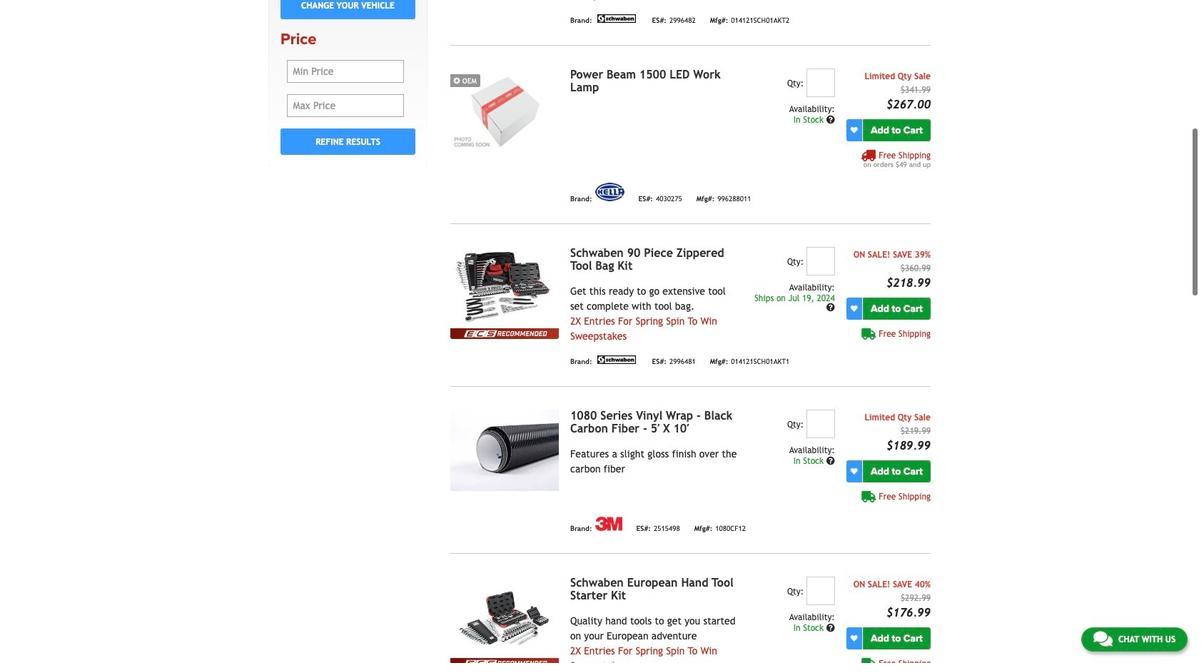 Task type: describe. For each thing, give the bounding box(es) containing it.
es#2515498 - 1080cf12 - 1080 series vinyl wrap - black carbon fiber - 5 x 10 - features a slight gloss finish over the carbon fiber - 3m - audi bmw volkswagen mercedes benz mini porsche image
[[451, 410, 559, 491]]

2 schwaben - corporate logo image from the top
[[595, 356, 638, 364]]

Max Price number field
[[287, 94, 405, 117]]

question circle image
[[827, 457, 835, 466]]

ecs tuning recommends this product. image for es#2953943 - 005981sch01akt - schwaben european hand tool starter kit - quality hand tools to get you started on your european adventure - schwaben - audi bmw volkswagen mercedes benz mini porsche image
[[451, 658, 559, 664]]

hella - corporate logo image
[[595, 183, 625, 201]]

add to wish list image for thumbnail image
[[851, 127, 858, 134]]

question circle image for add to wish list image for es#2953943 - 005981sch01akt - schwaben european hand tool starter kit - quality hand tools to get you started on your european adventure - schwaben - audi bmw volkswagen mercedes benz mini porsche image
[[827, 624, 835, 633]]



Task type: vqa. For each thing, say whether or not it's contained in the screenshot.
$319.00 Sway
no



Task type: locate. For each thing, give the bounding box(es) containing it.
2 add to wish list image from the top
[[851, 468, 858, 475]]

add to wish list image
[[851, 127, 858, 134], [851, 468, 858, 475], [851, 635, 858, 642]]

thumbnail image image
[[451, 68, 559, 150]]

question circle image for thumbnail image's add to wish list image
[[827, 116, 835, 124]]

1 schwaben - corporate logo image from the top
[[595, 14, 638, 23]]

2 question circle image from the top
[[827, 304, 835, 312]]

0 vertical spatial schwaben - corporate logo image
[[595, 14, 638, 23]]

es#2953943 - 005981sch01akt - schwaben european hand tool starter kit - quality hand tools to get you started on your european adventure - schwaben - audi bmw volkswagen mercedes benz mini porsche image
[[451, 577, 559, 658]]

Min Price number field
[[287, 60, 405, 83]]

schwaben - corporate logo image
[[595, 14, 638, 23], [595, 356, 638, 364]]

1 vertical spatial schwaben - corporate logo image
[[595, 356, 638, 364]]

2 vertical spatial add to wish list image
[[851, 635, 858, 642]]

ecs tuning recommends this product. image
[[451, 328, 559, 339], [451, 658, 559, 664]]

None number field
[[807, 68, 835, 97], [807, 247, 835, 276], [807, 410, 835, 438], [807, 577, 835, 606], [807, 68, 835, 97], [807, 247, 835, 276], [807, 410, 835, 438], [807, 577, 835, 606]]

1 vertical spatial question circle image
[[827, 304, 835, 312]]

0 vertical spatial question circle image
[[827, 116, 835, 124]]

3m - corporate logo image
[[595, 517, 623, 531]]

0 vertical spatial ecs tuning recommends this product. image
[[451, 328, 559, 339]]

add to wish list image
[[851, 305, 858, 312]]

es#2996481 - 014121sch01akt1 - schwaben 90 piece zippered tool bag kit  - get this ready to go extensive tool set complete with tool bag. - schwaben - audi bmw volkswagen mercedes benz mini porsche image
[[451, 247, 559, 328]]

add to wish list image for es#2953943 - 005981sch01akt - schwaben european hand tool starter kit - quality hand tools to get you started on your european adventure - schwaben - audi bmw volkswagen mercedes benz mini porsche image
[[851, 635, 858, 642]]

3 add to wish list image from the top
[[851, 635, 858, 642]]

ecs tuning recommends this product. image for es#2996481 - 014121sch01akt1 - schwaben 90 piece zippered tool bag kit  - get this ready to go extensive tool set complete with tool bag. - schwaben - audi bmw volkswagen mercedes benz mini porsche image
[[451, 328, 559, 339]]

1 vertical spatial add to wish list image
[[851, 468, 858, 475]]

comments image
[[1094, 631, 1113, 648]]

2 ecs tuning recommends this product. image from the top
[[451, 658, 559, 664]]

1 vertical spatial ecs tuning recommends this product. image
[[451, 658, 559, 664]]

2 vertical spatial question circle image
[[827, 624, 835, 633]]

question circle image
[[827, 116, 835, 124], [827, 304, 835, 312], [827, 624, 835, 633]]

3 question circle image from the top
[[827, 624, 835, 633]]

0 vertical spatial add to wish list image
[[851, 127, 858, 134]]

1 add to wish list image from the top
[[851, 127, 858, 134]]

1 ecs tuning recommends this product. image from the top
[[451, 328, 559, 339]]

1 question circle image from the top
[[827, 116, 835, 124]]



